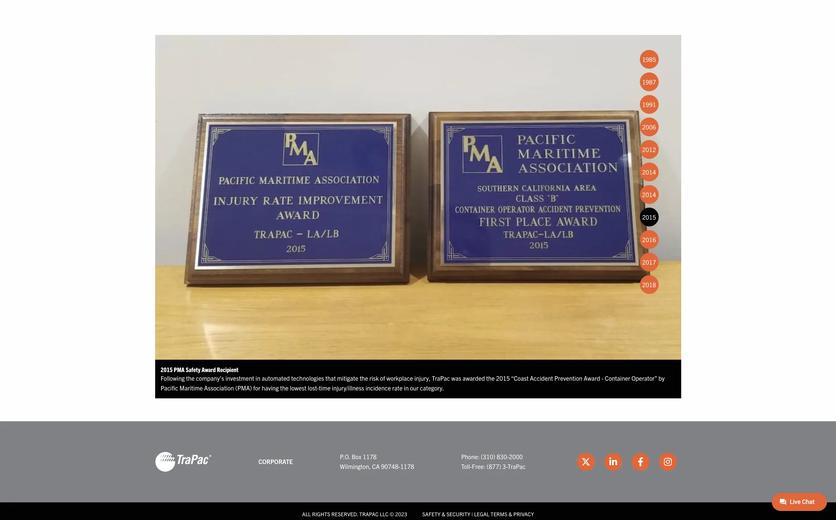 Task type: vqa. For each thing, say whether or not it's contained in the screenshot.
2014
yes



Task type: locate. For each thing, give the bounding box(es) containing it.
0 vertical spatial safety
[[186, 366, 200, 374]]

trapac inside phone: (310) 830-2000 toll-free: (877) 3-trapac
[[508, 463, 526, 470]]

1178 up ca
[[363, 453, 377, 461]]

1178 right ca
[[400, 463, 414, 470]]

company's
[[196, 375, 224, 382]]

trapac up category.
[[432, 375, 450, 382]]

award left the "-"
[[584, 375, 600, 382]]

2 horizontal spatial 2015
[[642, 214, 656, 221]]

1 horizontal spatial trapac
[[508, 463, 526, 470]]

& right terms
[[509, 511, 512, 518]]

2014
[[642, 168, 656, 176], [642, 191, 656, 199]]

2015 pma safety award recipient following the company's investment in automated technologies that mitigate the risk of workplace injury, trapac was awarded the 2015 "coast accident prevention award - container operator" by pacific maritime association (pma) for having the lowest lost-time injury/illness incidence rate in our category.
[[161, 366, 665, 392]]

the up maritime
[[186, 375, 195, 382]]

all
[[302, 511, 311, 518]]

0 vertical spatial trapac
[[432, 375, 450, 382]]

phone: (310) 830-2000 toll-free: (877) 3-trapac
[[461, 453, 526, 470]]

2 & from the left
[[509, 511, 512, 518]]

p.o.
[[340, 453, 350, 461]]

2006
[[642, 123, 656, 131]]

1 vertical spatial 2014
[[642, 191, 656, 199]]

safety inside 2015 pma safety award recipient following the company's investment in automated technologies that mitigate the risk of workplace injury, trapac was awarded the 2015 "coast accident prevention award - container operator" by pacific maritime association (pma) for having the lowest lost-time injury/illness incidence rate in our category.
[[186, 366, 200, 374]]

in
[[256, 375, 260, 382], [404, 385, 409, 392]]

was
[[451, 375, 461, 382]]

2012
[[642, 146, 656, 153]]

safety
[[186, 366, 200, 374], [422, 511, 440, 518]]

llc
[[380, 511, 388, 518]]

0 horizontal spatial trapac
[[432, 375, 450, 382]]

corporate image
[[155, 452, 211, 473]]

0 horizontal spatial 2015
[[161, 366, 173, 374]]

accident
[[530, 375, 553, 382]]

90748-
[[381, 463, 400, 470]]

"coast
[[511, 375, 529, 382]]

award up company's
[[202, 366, 216, 374]]

(877)
[[487, 463, 501, 470]]

0 horizontal spatial in
[[256, 375, 260, 382]]

the
[[186, 375, 195, 382], [360, 375, 368, 382], [486, 375, 495, 382], [280, 385, 289, 392]]

the down automated
[[280, 385, 289, 392]]

0 horizontal spatial safety
[[186, 366, 200, 374]]

safety & security link
[[422, 511, 470, 518]]

1 vertical spatial trapac
[[508, 463, 526, 470]]

time
[[319, 385, 331, 392]]

0 vertical spatial 2015
[[642, 214, 656, 221]]

2015 up following in the bottom left of the page
[[161, 366, 173, 374]]

category.
[[420, 385, 444, 392]]

1 vertical spatial 2015
[[161, 366, 173, 374]]

1 horizontal spatial 2015
[[496, 375, 510, 382]]

0 vertical spatial 2014
[[642, 168, 656, 176]]

1 vertical spatial safety
[[422, 511, 440, 518]]

0 vertical spatial award
[[202, 366, 216, 374]]

ca
[[372, 463, 380, 470]]

1991
[[642, 101, 656, 108]]

(310)
[[481, 453, 495, 461]]

1 horizontal spatial safety
[[422, 511, 440, 518]]

2015
[[642, 214, 656, 221], [161, 366, 173, 374], [496, 375, 510, 382]]

0 horizontal spatial award
[[202, 366, 216, 374]]

legal terms & privacy link
[[474, 511, 534, 518]]

©
[[390, 511, 394, 518]]

footer
[[0, 422, 836, 520]]

for
[[253, 385, 260, 392]]

1 horizontal spatial award
[[584, 375, 600, 382]]

0 horizontal spatial &
[[442, 511, 445, 518]]

award
[[202, 366, 216, 374], [584, 375, 600, 382]]

safety & security | legal terms & privacy
[[422, 511, 534, 518]]

1 2014 from the top
[[642, 168, 656, 176]]

2 vertical spatial 2015
[[496, 375, 510, 382]]

0 vertical spatial in
[[256, 375, 260, 382]]

trapac
[[432, 375, 450, 382], [508, 463, 526, 470]]

1178
[[363, 453, 377, 461], [400, 463, 414, 470]]

0 horizontal spatial 1178
[[363, 453, 377, 461]]

in up for
[[256, 375, 260, 382]]

2015 left "coast
[[496, 375, 510, 382]]

reserved.
[[331, 511, 358, 518]]

1 vertical spatial 1178
[[400, 463, 414, 470]]

&
[[442, 511, 445, 518], [509, 511, 512, 518]]

privacy
[[513, 511, 534, 518]]

1 horizontal spatial &
[[509, 511, 512, 518]]

security
[[446, 511, 470, 518]]

1 & from the left
[[442, 511, 445, 518]]

free:
[[472, 463, 485, 470]]

2015 up 2016
[[642, 214, 656, 221]]

mitigate
[[337, 375, 358, 382]]

injury/illness
[[332, 385, 364, 392]]

trapac down 2000
[[508, 463, 526, 470]]

box
[[352, 453, 361, 461]]

safety right pma
[[186, 366, 200, 374]]

& left security
[[442, 511, 445, 518]]

association
[[204, 385, 234, 392]]

in left 'our'
[[404, 385, 409, 392]]

phone:
[[461, 453, 479, 461]]

1 horizontal spatial in
[[404, 385, 409, 392]]

safety left security
[[422, 511, 440, 518]]

all rights reserved. trapac llc © 2023
[[302, 511, 407, 518]]

operator"
[[632, 375, 657, 382]]



Task type: describe. For each thing, give the bounding box(es) containing it.
lost-
[[308, 385, 319, 392]]

|
[[472, 511, 473, 518]]

3-
[[502, 463, 508, 470]]

the left the risk
[[360, 375, 368, 382]]

lowest
[[290, 385, 306, 392]]

2017
[[642, 259, 656, 266]]

(pma)
[[235, 385, 252, 392]]

workplace
[[386, 375, 413, 382]]

2018
[[642, 281, 656, 289]]

1 vertical spatial award
[[584, 375, 600, 382]]

2016
[[642, 236, 656, 244]]

legal
[[474, 511, 489, 518]]

p.o. box 1178 wilmington, ca 90748-1178
[[340, 453, 414, 470]]

terms
[[491, 511, 507, 518]]

automated
[[262, 375, 290, 382]]

2000
[[509, 453, 523, 461]]

-
[[602, 375, 604, 382]]

trapac inside 2015 pma safety award recipient following the company's investment in automated technologies that mitigate the risk of workplace injury, trapac was awarded the 2015 "coast accident prevention award - container operator" by pacific maritime association (pma) for having the lowest lost-time injury/illness incidence rate in our category.
[[432, 375, 450, 382]]

0 vertical spatial 1178
[[363, 453, 377, 461]]

1985
[[642, 56, 656, 63]]

the right awarded at bottom right
[[486, 375, 495, 382]]

awarded
[[463, 375, 485, 382]]

1 horizontal spatial 1178
[[400, 463, 414, 470]]

trapac
[[359, 511, 379, 518]]

pacific
[[161, 385, 178, 392]]

our
[[410, 385, 419, 392]]

wilmington,
[[340, 463, 371, 470]]

2015 for 2015 pma safety award recipient following the company's investment in automated technologies that mitigate the risk of workplace injury, trapac was awarded the 2015 "coast accident prevention award - container operator" by pacific maritime association (pma) for having the lowest lost-time injury/illness incidence rate in our category.
[[161, 366, 173, 374]]

injury,
[[414, 375, 431, 382]]

830-
[[497, 453, 509, 461]]

by
[[658, 375, 665, 382]]

container
[[605, 375, 630, 382]]

prevention
[[554, 375, 582, 382]]

having
[[262, 385, 279, 392]]

pma
[[174, 366, 185, 374]]

rights
[[312, 511, 330, 518]]

maritime
[[180, 385, 203, 392]]

toll-
[[461, 463, 472, 470]]

risk
[[369, 375, 379, 382]]

investment
[[226, 375, 254, 382]]

of
[[380, 375, 385, 382]]

1 vertical spatial in
[[404, 385, 409, 392]]

that
[[325, 375, 336, 382]]

corporate
[[258, 458, 293, 466]]

footer containing p.o. box 1178
[[0, 422, 836, 520]]

recipient
[[217, 366, 238, 374]]

2015 for 2015
[[642, 214, 656, 221]]

2 2014 from the top
[[642, 191, 656, 199]]

1987
[[642, 78, 656, 86]]

2023
[[395, 511, 407, 518]]

incidence
[[366, 385, 391, 392]]

following
[[161, 375, 185, 382]]

rate
[[392, 385, 402, 392]]

technologies
[[291, 375, 324, 382]]



